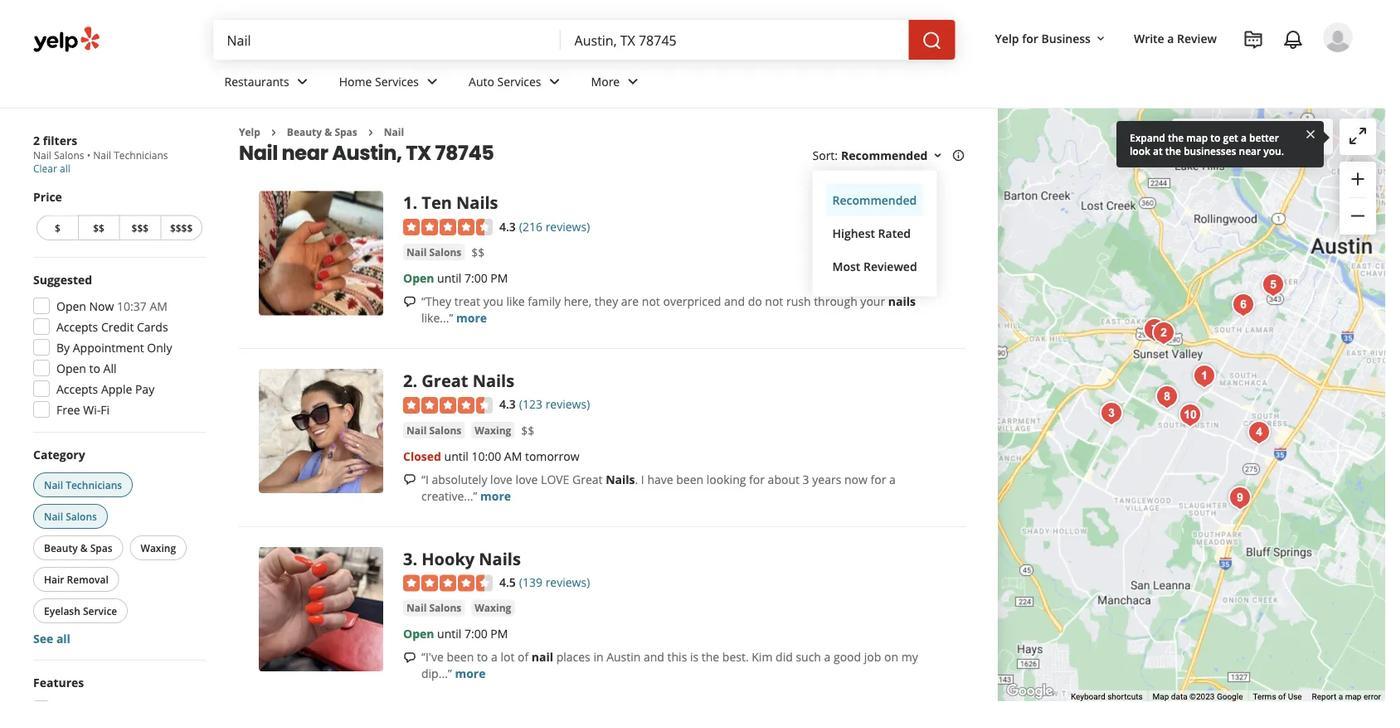Task type: vqa. For each thing, say whether or not it's contained in the screenshot.
Google Image
yes



Task type: locate. For each thing, give the bounding box(es) containing it.
ruby a. image
[[1323, 22, 1353, 52]]

keyboard shortcuts
[[1071, 692, 1143, 702]]

open for "i've been to a lot of
[[403, 626, 434, 642]]

1 horizontal spatial am
[[504, 448, 522, 464]]

0 horizontal spatial am
[[150, 298, 168, 314]]

and left this
[[644, 650, 664, 665]]

salons up closed
[[429, 423, 461, 437]]

to left lot
[[477, 650, 488, 665]]

salons down the 4.5 star rating image
[[429, 601, 461, 615]]

nail salons up beauty & spas button
[[44, 510, 97, 523]]

waxing down the "4.5"
[[475, 601, 511, 615]]

2 for 2 . great nails
[[403, 369, 413, 392]]

0 horizontal spatial 16 chevron right v2 image
[[267, 126, 280, 139]]

nail salons button up "they
[[403, 244, 465, 261]]

2 vertical spatial until
[[437, 626, 462, 642]]

1 vertical spatial $$
[[471, 245, 485, 261]]

1 vertical spatial pm
[[491, 626, 508, 642]]

nail salons button up closed
[[403, 422, 465, 439]]

near
[[282, 139, 328, 167], [1239, 144, 1261, 158]]

map for moves
[[1260, 129, 1284, 145]]

home
[[339, 73, 372, 89]]

0 vertical spatial more
[[456, 310, 487, 326]]

1 vertical spatial waxing link
[[471, 600, 515, 617]]

1 vertical spatial 2
[[403, 369, 413, 392]]

map
[[1260, 129, 1284, 145], [1187, 131, 1208, 144], [1345, 692, 1362, 702]]

not right "do"
[[765, 293, 783, 309]]

open until 7:00 pm up the treat
[[403, 270, 508, 286]]

2 horizontal spatial 24 chevron down v2 image
[[623, 72, 643, 92]]

0 vertical spatial ten nails image
[[259, 191, 383, 316]]

recommended up recommended button
[[841, 148, 928, 163]]

until for ten
[[437, 270, 462, 286]]

0 horizontal spatial map
[[1187, 131, 1208, 144]]

2 nail salons link from the top
[[403, 422, 465, 439]]

1 horizontal spatial 24 chevron down v2 image
[[545, 72, 565, 92]]

waxing button for 2nd waxing link from the bottom of the page
[[471, 422, 515, 439]]

salons
[[54, 148, 84, 162], [429, 245, 461, 259], [429, 423, 461, 437], [66, 510, 97, 523], [429, 601, 461, 615]]

waxing link
[[471, 422, 515, 439], [471, 600, 515, 617]]

wi-
[[83, 402, 101, 418]]

recommended up highest rated "button"
[[832, 192, 917, 208]]

0 vertical spatial and
[[724, 293, 745, 309]]

.
[[413, 191, 417, 214], [413, 369, 417, 392], [635, 471, 638, 487], [413, 547, 417, 570]]

1 none field from the left
[[227, 31, 548, 49]]

group containing suggested
[[28, 271, 206, 423]]

0 vertical spatial hooky nails image
[[1095, 397, 1128, 431]]

a
[[1167, 30, 1174, 46], [1241, 131, 1247, 144], [889, 471, 896, 487], [491, 650, 498, 665], [824, 650, 831, 665], [1339, 692, 1343, 702]]

1 vertical spatial 7:00
[[465, 626, 488, 642]]

pm
[[491, 270, 508, 286], [491, 626, 508, 642]]

open to all
[[56, 360, 117, 376]]

technicians right •
[[114, 148, 168, 162]]

0 vertical spatial spas
[[335, 125, 357, 139]]

services right auto
[[497, 73, 541, 89]]

None search field
[[214, 20, 959, 60]]

24 chevron down v2 image inside 'auto services' link
[[545, 72, 565, 92]]

0 vertical spatial open until 7:00 pm
[[403, 270, 508, 286]]

0 vertical spatial of
[[518, 650, 529, 665]]

$$ down the (123
[[521, 423, 535, 439]]

3 left years
[[803, 471, 809, 487]]

0 horizontal spatial $$
[[93, 221, 105, 235]]

nail salons button for 2nd nail salons link from the top
[[403, 422, 465, 439]]

2 vertical spatial more
[[455, 666, 486, 682]]

great right love
[[572, 471, 603, 487]]

7:00 up the "i've been to a lot of nail
[[465, 626, 488, 642]]

write a review
[[1134, 30, 1217, 46]]

yelp left business in the top of the page
[[995, 30, 1019, 46]]

report a map error
[[1312, 692, 1381, 702]]

0 vertical spatial until
[[437, 270, 462, 286]]

hooky nails link
[[422, 547, 521, 570]]

of
[[518, 650, 529, 665], [1278, 692, 1286, 702]]

1 vertical spatial open until 7:00 pm
[[403, 626, 508, 642]]

a right get
[[1241, 131, 1247, 144]]

1 nail salons link from the top
[[403, 244, 465, 261]]

3 reviews) from the top
[[546, 575, 590, 590]]

accepts for accepts apple pay
[[56, 381, 98, 397]]

until up absolutely
[[444, 448, 469, 464]]

0 vertical spatial 7:00
[[465, 270, 488, 286]]

3 left the 'hooky'
[[403, 547, 413, 570]]

0 vertical spatial 4.3
[[499, 219, 516, 234]]

services for auto services
[[497, 73, 541, 89]]

1 vertical spatial more link
[[480, 488, 511, 504]]

24 chevron down v2 image
[[422, 72, 442, 92], [545, 72, 565, 92], [623, 72, 643, 92]]

accepts
[[56, 319, 98, 335], [56, 381, 98, 397]]

0 vertical spatial all
[[60, 162, 70, 175]]

1 open until 7:00 pm from the top
[[403, 270, 508, 286]]

pay
[[135, 381, 154, 397]]

open until 7:00 pm up the "i've
[[403, 626, 508, 642]]

search as map moves
[[1205, 129, 1323, 145]]

am up cards
[[150, 298, 168, 314]]

technicians down category
[[66, 478, 122, 492]]

10:37
[[117, 298, 147, 314]]

for left about
[[749, 471, 765, 487]]

$$ for 1 . ten nails
[[471, 245, 485, 261]]

services right the 'home'
[[375, 73, 419, 89]]

4.3 link left the (123
[[499, 395, 516, 413]]

waxing button right beauty & spas button
[[130, 536, 187, 561]]

1 vertical spatial 4.3 star rating image
[[403, 397, 493, 414]]

more link down the treat
[[456, 310, 487, 326]]

1 horizontal spatial been
[[676, 471, 704, 487]]

0 horizontal spatial not
[[642, 293, 660, 309]]

1 vertical spatial group
[[28, 271, 206, 423]]

2 pm from the top
[[491, 626, 508, 642]]

is
[[690, 650, 699, 665]]

24 chevron down v2 image right auto services at the left top
[[545, 72, 565, 92]]

0 horizontal spatial hooky nails image
[[259, 547, 383, 672]]

here,
[[564, 293, 592, 309]]

and inside places in austin and this is the best. kim did such a good job on my dip..."
[[644, 650, 664, 665]]

waxing button for 1st waxing link from the bottom of the page
[[471, 600, 515, 617]]

2 24 chevron down v2 image from the left
[[545, 72, 565, 92]]

years
[[812, 471, 841, 487]]

waxing
[[475, 423, 511, 437], [141, 541, 176, 555], [475, 601, 511, 615]]

pm for ten nails
[[491, 270, 508, 286]]

a right report at the bottom right of page
[[1339, 692, 1343, 702]]

salons for 2nd nail salons link from the top
[[429, 423, 461, 437]]

1 vertical spatial all
[[56, 631, 70, 647]]

Near text field
[[575, 31, 896, 49]]

1 vertical spatial recommended
[[832, 192, 917, 208]]

1 waxing link from the top
[[471, 422, 515, 439]]

map left get
[[1187, 131, 1208, 144]]

nail salons link for ten
[[403, 244, 465, 261]]

reviews) right the (123
[[546, 397, 590, 412]]

1 vertical spatial reviews)
[[546, 397, 590, 412]]

recommended for recommended popup button
[[841, 148, 928, 163]]

0 horizontal spatial been
[[447, 650, 474, 665]]

of right lot
[[518, 650, 529, 665]]

2 vertical spatial waxing
[[475, 601, 511, 615]]

love left love
[[516, 471, 538, 487]]

0 horizontal spatial and
[[644, 650, 664, 665]]

look
[[1130, 144, 1151, 158]]

24 chevron down v2 image for auto services
[[545, 72, 565, 92]]

. left i
[[635, 471, 638, 487]]

24 chevron down v2 image right more on the left of page
[[623, 72, 643, 92]]

1 horizontal spatial beauty & spas
[[287, 125, 357, 139]]

open until 7:00 pm for ten
[[403, 270, 508, 286]]

2 vertical spatial waxing button
[[471, 600, 515, 617]]

more link down the "i've been to a lot of nail
[[455, 666, 486, 682]]

3 . hooky nails
[[403, 547, 521, 570]]

24 chevron down v2 image
[[293, 72, 313, 92]]

1 vertical spatial nail salons link
[[403, 422, 465, 439]]

1 not from the left
[[642, 293, 660, 309]]

price group
[[33, 189, 206, 244]]

do
[[748, 293, 762, 309]]

0 vertical spatial beauty
[[287, 125, 322, 139]]

4.3 for ten nails
[[499, 219, 516, 234]]

0 vertical spatial nail salons link
[[403, 244, 465, 261]]

1 vertical spatial more
[[480, 488, 511, 504]]

4.3 left (216
[[499, 219, 516, 234]]

16 speech v2 image
[[403, 295, 416, 309], [403, 651, 416, 665]]

1 reviews) from the top
[[546, 219, 590, 234]]

treat
[[454, 293, 480, 309]]

2 love from the left
[[516, 471, 538, 487]]

0 horizontal spatial beauty & spas
[[44, 541, 112, 555]]

open up the "i've
[[403, 626, 434, 642]]

16 chevron right v2 image
[[267, 126, 280, 139], [364, 126, 377, 139]]

nail salons
[[406, 245, 461, 259], [406, 423, 461, 437], [44, 510, 97, 523], [406, 601, 461, 615]]

1 services from the left
[[375, 73, 419, 89]]

been inside . i have been looking for about 3 years now for a creative..."
[[676, 471, 704, 487]]

2 none field from the left
[[575, 31, 896, 49]]

salons down filters
[[54, 148, 84, 162]]

4.3 star rating image for ten
[[403, 219, 493, 236]]

love
[[541, 471, 569, 487]]

for left business in the top of the page
[[1022, 30, 1039, 46]]

until for great
[[444, 448, 469, 464]]

hooky nails image
[[1095, 397, 1128, 431], [259, 547, 383, 672]]

0 horizontal spatial 3
[[403, 547, 413, 570]]

great
[[422, 369, 468, 392], [572, 471, 603, 487]]

credit
[[101, 319, 134, 335]]

nails for 3 . hooky nails
[[479, 547, 521, 570]]

more inside ""they treat you like family here, they are not overpriced and do not rush through your nails like..." more"
[[456, 310, 487, 326]]

review
[[1177, 30, 1217, 46]]

2 reviews) from the top
[[546, 397, 590, 412]]

16 speech v2 image for 3
[[403, 651, 416, 665]]

report a map error link
[[1312, 692, 1381, 702]]

1 16 chevron right v2 image from the left
[[267, 126, 280, 139]]

1 accepts from the top
[[56, 319, 98, 335]]

1 vertical spatial great nails image
[[259, 369, 383, 494]]

(139
[[519, 575, 543, 590]]

0 horizontal spatial beauty
[[44, 541, 78, 555]]

1 vertical spatial and
[[644, 650, 664, 665]]

salons for ten's nail salons link
[[429, 245, 461, 259]]

1 horizontal spatial great nails image
[[1147, 317, 1181, 350]]

yelp for yelp link
[[239, 125, 260, 139]]

. left ten
[[413, 191, 417, 214]]

nail
[[532, 650, 553, 665]]

waxing button down the "4.5"
[[471, 600, 515, 617]]

more down "i absolutely love love love great nails
[[480, 488, 511, 504]]

1 vertical spatial technicians
[[66, 478, 122, 492]]

78745
[[435, 139, 494, 167]]

4.5
[[499, 575, 516, 590]]

24 chevron down v2 image for more
[[623, 72, 643, 92]]

map right as
[[1260, 129, 1284, 145]]

4.3 link
[[499, 217, 516, 235], [499, 395, 516, 413]]

clear all link
[[33, 162, 70, 175]]

all right see
[[56, 631, 70, 647]]

0 vertical spatial technicians
[[114, 148, 168, 162]]

2 4.3 star rating image from the top
[[403, 397, 493, 414]]

1 vertical spatial accepts
[[56, 381, 98, 397]]

$$$$ button
[[160, 215, 202, 241]]

1 4.3 from the top
[[499, 219, 516, 234]]

map data ©2023 google
[[1153, 692, 1243, 702]]

3 24 chevron down v2 image from the left
[[623, 72, 643, 92]]

0 vertical spatial waxing link
[[471, 422, 515, 439]]

0 vertical spatial 2
[[33, 132, 40, 148]]

0 horizontal spatial &
[[80, 541, 88, 555]]

open for "they treat you like family here, they are not overpriced and do not rush through your
[[403, 270, 434, 286]]

0 horizontal spatial none field
[[227, 31, 548, 49]]

2 16 speech v2 image from the top
[[403, 651, 416, 665]]

beauty up hair
[[44, 541, 78, 555]]

nail salons link up closed
[[403, 422, 465, 439]]

beauty down 24 chevron down v2 image on the top of page
[[287, 125, 322, 139]]

open up "they
[[403, 270, 434, 286]]

nail salons button down the 4.5 star rating image
[[403, 600, 465, 617]]

beauty & spas up hair removal
[[44, 541, 112, 555]]

technicians
[[114, 148, 168, 162], [66, 478, 122, 492]]

now
[[844, 471, 868, 487]]

1 horizontal spatial great
[[572, 471, 603, 487]]

map left error
[[1345, 692, 1362, 702]]

0 horizontal spatial to
[[89, 360, 100, 376]]

1 horizontal spatial services
[[497, 73, 541, 89]]

1 4.3 star rating image from the top
[[403, 219, 493, 236]]

recommended button
[[826, 184, 924, 217]]

0 vertical spatial 3
[[803, 471, 809, 487]]

2 vertical spatial reviews)
[[546, 575, 590, 590]]

1 vertical spatial great
[[572, 471, 603, 487]]

"i absolutely love love love great nails
[[421, 471, 635, 487]]

2 vertical spatial $$
[[521, 423, 535, 439]]

google image
[[1002, 681, 1057, 703]]

none field find
[[227, 31, 548, 49]]

$$ up the treat
[[471, 245, 485, 261]]

4.5 star rating image
[[403, 575, 493, 592]]

waxing button
[[471, 422, 515, 439], [130, 536, 187, 561], [471, 600, 515, 617]]

1 vertical spatial of
[[1278, 692, 1286, 702]]

7:00
[[465, 270, 488, 286], [465, 626, 488, 642]]

near right yelp link
[[282, 139, 328, 167]]

1 vertical spatial been
[[447, 650, 474, 665]]

2 waxing link from the top
[[471, 600, 515, 617]]

ten nails image
[[259, 191, 383, 316], [1188, 360, 1221, 393]]

4.3 star rating image for great
[[403, 397, 493, 414]]

home services link
[[326, 60, 455, 108]]

nail left beauty & spas link
[[239, 139, 278, 167]]

4.3 star rating image
[[403, 219, 493, 236], [403, 397, 493, 414]]

none field up 'business categories' element
[[575, 31, 896, 49]]

accepts for accepts credit cards
[[56, 319, 98, 335]]

2 16 chevron right v2 image from the left
[[364, 126, 377, 139]]

3 nail salons link from the top
[[403, 600, 465, 617]]

0 horizontal spatial great
[[422, 369, 468, 392]]

•
[[87, 148, 91, 162]]

love down 'closed until 10:00 am tomorrow'
[[490, 471, 513, 487]]

nail left tx at the left of page
[[384, 125, 404, 139]]

1 vertical spatial to
[[89, 360, 100, 376]]

more for hooky
[[455, 666, 486, 682]]

1 16 speech v2 image from the top
[[403, 295, 416, 309]]

business
[[1042, 30, 1091, 46]]

see
[[33, 631, 53, 647]]

yelp down "restaurants"
[[239, 125, 260, 139]]

yelp for yelp for business
[[995, 30, 1019, 46]]

businesses
[[1184, 144, 1236, 158]]

(123
[[519, 397, 543, 412]]

None field
[[227, 31, 548, 49], [575, 31, 896, 49]]

2 left great nails link
[[403, 369, 413, 392]]

4.3 link for great nails
[[499, 395, 516, 413]]

a right now
[[889, 471, 896, 487]]

16 chevron right v2 image for beauty & spas
[[267, 126, 280, 139]]

until up "they
[[437, 270, 462, 286]]

waxing link up 'closed until 10:00 am tomorrow'
[[471, 422, 515, 439]]

nail salons link down the 4.5 star rating image
[[403, 600, 465, 617]]

open down suggested
[[56, 298, 86, 314]]

did
[[776, 650, 793, 665]]

to left get
[[1211, 131, 1221, 144]]

accepts apple pay
[[56, 381, 154, 397]]

24 chevron down v2 image inside more link
[[623, 72, 643, 92]]

reviews) right (216
[[546, 219, 590, 234]]

notifications image
[[1283, 30, 1303, 50]]

apple
[[101, 381, 132, 397]]

1 vertical spatial 4.3 link
[[499, 395, 516, 413]]

pm up you
[[491, 270, 508, 286]]

am right 10:00
[[504, 448, 522, 464]]

map inside expand the map to get a better look at the businesses near you.
[[1187, 131, 1208, 144]]

0 vertical spatial been
[[676, 471, 704, 487]]

1 7:00 from the top
[[465, 270, 488, 286]]

most reviewed button
[[826, 250, 924, 283]]

1 horizontal spatial ten nails image
[[1188, 360, 1221, 393]]

reviews) right (139
[[546, 575, 590, 590]]

1 vertical spatial 16 speech v2 image
[[403, 651, 416, 665]]

open for accepts credit cards
[[56, 298, 86, 314]]

the
[[1168, 131, 1184, 144], [1165, 144, 1181, 158], [702, 650, 719, 665]]

at
[[1153, 144, 1163, 158]]

business categories element
[[211, 60, 1353, 108]]

. inside . i have been looking for about 3 years now for a creative..."
[[635, 471, 638, 487]]

0 vertical spatial accepts
[[56, 319, 98, 335]]

none field up home services at the left of the page
[[227, 31, 548, 49]]

nail down category
[[44, 478, 63, 492]]

1 horizontal spatial and
[[724, 293, 745, 309]]

2 open until 7:00 pm from the top
[[403, 626, 508, 642]]

2 horizontal spatial map
[[1345, 692, 1362, 702]]

1 horizontal spatial to
[[477, 650, 488, 665]]

of left use
[[1278, 692, 1286, 702]]

highest
[[832, 226, 875, 241]]

beauty & spas down 24 chevron down v2 image on the top of page
[[287, 125, 357, 139]]

accepts up free wi-fi
[[56, 381, 98, 397]]

2 4.3 link from the top
[[499, 395, 516, 413]]

0 vertical spatial waxing
[[475, 423, 511, 437]]

salons down nail technicians button
[[66, 510, 97, 523]]

recommended inside button
[[832, 192, 917, 208]]

2 services from the left
[[497, 73, 541, 89]]

yelp inside "button"
[[995, 30, 1019, 46]]

map for to
[[1187, 131, 1208, 144]]

1 pm from the top
[[491, 270, 508, 286]]

group
[[1340, 162, 1376, 235], [28, 271, 206, 423], [30, 446, 206, 647]]

you
[[483, 293, 503, 309]]

now
[[89, 298, 114, 314]]

use
[[1288, 692, 1302, 702]]

nail near austin, tx 78745
[[239, 139, 494, 167]]

2 horizontal spatial for
[[1022, 30, 1039, 46]]

reviews) inside "link"
[[546, 575, 590, 590]]

and
[[724, 293, 745, 309], [644, 650, 664, 665]]

4.3 for great nails
[[499, 397, 516, 412]]

1 24 chevron down v2 image from the left
[[422, 72, 442, 92]]

2 vertical spatial group
[[30, 446, 206, 647]]

2 4.3 from the top
[[499, 397, 516, 412]]

am inside group
[[150, 298, 168, 314]]

waxing link down the "4.5"
[[471, 600, 515, 617]]

closed until 10:00 am tomorrow
[[403, 448, 580, 464]]

1 4.3 link from the top
[[499, 217, 516, 235]]

0 horizontal spatial of
[[518, 650, 529, 665]]

see all
[[33, 631, 70, 647]]

24 chevron down v2 image left auto
[[422, 72, 442, 92]]

great nails image
[[1147, 317, 1181, 350], [259, 369, 383, 494]]

1 . ten nails
[[403, 191, 498, 214]]

nail salons button up beauty & spas button
[[33, 504, 108, 529]]

more link down "i absolutely love love love great nails
[[480, 488, 511, 504]]

1 horizontal spatial map
[[1260, 129, 1284, 145]]

0 horizontal spatial 2
[[33, 132, 40, 148]]

16 speech v2 image left "they
[[403, 295, 416, 309]]

1 horizontal spatial for
[[871, 471, 886, 487]]

0 vertical spatial waxing button
[[471, 422, 515, 439]]

features
[[33, 675, 84, 691]]

my
[[901, 650, 918, 665]]

2 accepts from the top
[[56, 381, 98, 397]]

search
[[1205, 129, 1242, 145]]

0 vertical spatial reviews)
[[546, 219, 590, 234]]

2 inside 2 filters nail salons • nail technicians clear all
[[33, 132, 40, 148]]

1 vertical spatial yelp
[[239, 125, 260, 139]]

none field near
[[575, 31, 896, 49]]

expand the map to get a better look at the businesses near you. tooltip
[[1117, 121, 1324, 168]]

16 info v2 image
[[952, 149, 965, 162]]

more link for hooky
[[455, 666, 486, 682]]

. left the 'hooky'
[[413, 547, 417, 570]]

16 chevron right v2 image for nail
[[364, 126, 377, 139]]

auto services link
[[455, 60, 578, 108]]

2 vertical spatial nail salons link
[[403, 600, 465, 617]]

2 7:00 from the top
[[465, 626, 488, 642]]

(139 reviews)
[[519, 575, 590, 590]]

more down the treat
[[456, 310, 487, 326]]

salons down 1 . ten nails
[[429, 245, 461, 259]]

2 horizontal spatial $$
[[521, 423, 535, 439]]

nail salons link up "they
[[403, 244, 465, 261]]

waxing right beauty & spas button
[[141, 541, 176, 555]]

1 horizontal spatial 16 chevron right v2 image
[[364, 126, 377, 139]]

4.3
[[499, 219, 516, 234], [499, 397, 516, 412]]

0 vertical spatial pm
[[491, 270, 508, 286]]

2 vertical spatial more link
[[455, 666, 486, 682]]

search image
[[922, 31, 942, 51]]

1 horizontal spatial near
[[1239, 144, 1261, 158]]

clear
[[33, 162, 57, 175]]

$$ left $$$ button
[[93, 221, 105, 235]]

3 inside . i have been looking for about 3 years now for a creative..."
[[803, 471, 809, 487]]

24 chevron down v2 image inside home services link
[[422, 72, 442, 92]]

0 vertical spatial recommended
[[841, 148, 928, 163]]

4.3 left the (123
[[499, 397, 516, 412]]

$$$ button
[[119, 215, 160, 241]]



Task type: describe. For each thing, give the bounding box(es) containing it.
eyelash service
[[44, 604, 117, 618]]

appointment
[[73, 340, 144, 355]]

0 horizontal spatial near
[[282, 139, 328, 167]]

1 horizontal spatial hooky nails image
[[1095, 397, 1128, 431]]

terms of use
[[1253, 692, 1302, 702]]

and inside ""they treat you like family here, they are not overpriced and do not rush through your nails like..." more"
[[724, 293, 745, 309]]

tx
[[406, 139, 431, 167]]

open now 10:37 am
[[56, 298, 168, 314]]

$
[[55, 221, 60, 235]]

16 speech v2 image
[[403, 473, 416, 487]]

$$ button
[[78, 215, 119, 241]]

have
[[647, 471, 673, 487]]

kim
[[752, 650, 773, 665]]

to inside expand the map to get a better look at the businesses near you.
[[1211, 131, 1221, 144]]

waxing for 2nd waxing link from the bottom of the page
[[475, 423, 511, 437]]

eyelash service button
[[33, 599, 128, 624]]

nail up closed
[[406, 423, 427, 437]]

see all button
[[33, 631, 70, 647]]

on
[[884, 650, 898, 665]]

salons inside group
[[66, 510, 97, 523]]

auto services
[[469, 73, 541, 89]]

yelp link
[[239, 125, 260, 139]]

reviews) for 3 . hooky nails
[[546, 575, 590, 590]]

nail salons down the 4.5 star rating image
[[406, 601, 461, 615]]

$$ for 2 . great nails
[[521, 423, 535, 439]]

open until 7:00 pm for hooky
[[403, 626, 508, 642]]

$$$$
[[170, 221, 193, 235]]

data
[[1171, 692, 1188, 702]]

zoom in image
[[1348, 169, 1368, 189]]

nail salons up "they
[[406, 245, 461, 259]]

spas inside button
[[90, 541, 112, 555]]

more
[[591, 73, 620, 89]]

1 vertical spatial hooky nails image
[[259, 547, 383, 672]]

better
[[1249, 131, 1279, 144]]

"they treat you like family here, they are not overpriced and do not rush through your nails like..." more
[[421, 293, 916, 326]]

24 chevron down v2 image for home services
[[422, 72, 442, 92]]

nail salons button for nail salons link for hooky
[[403, 600, 465, 617]]

keyboard
[[1071, 692, 1106, 702]]

most reviewed
[[832, 259, 917, 275]]

$ button
[[37, 215, 78, 241]]

1 horizontal spatial &
[[325, 125, 332, 139]]

2 not from the left
[[765, 293, 783, 309]]

like
[[506, 293, 525, 309]]

features group
[[28, 674, 206, 703]]

the inside places in austin and this is the best. kim did such a good job on my dip..."
[[702, 650, 719, 665]]

price
[[33, 189, 62, 205]]

expand
[[1130, 131, 1165, 144]]

0 horizontal spatial ten nails image
[[259, 191, 383, 316]]

©2023
[[1190, 692, 1215, 702]]

nail down filters
[[33, 148, 51, 162]]

i
[[641, 471, 644, 487]]

more link for great
[[480, 488, 511, 504]]

expand map image
[[1348, 126, 1368, 146]]

Find text field
[[227, 31, 548, 49]]

nail down 1
[[406, 245, 427, 259]]

shortcuts
[[1108, 692, 1143, 702]]

1 horizontal spatial of
[[1278, 692, 1286, 702]]

get
[[1223, 131, 1238, 144]]

1
[[403, 191, 413, 214]]

. for ten nails
[[413, 191, 417, 214]]

removal
[[67, 573, 108, 587]]

nail up beauty & spas button
[[44, 510, 63, 523]]

yelp for business
[[995, 30, 1091, 46]]

recommended for recommended button
[[832, 192, 917, 208]]

pm for hooky nails
[[491, 626, 508, 642]]

living colors nails image
[[1174, 399, 1207, 432]]

4.5 link
[[499, 573, 516, 591]]

0 horizontal spatial great nails image
[[259, 369, 383, 494]]

nail salons button inside group
[[33, 504, 108, 529]]

a inside . i have been looking for about 3 years now for a creative..."
[[889, 471, 896, 487]]

1 love from the left
[[490, 471, 513, 487]]

salons for nail salons link for hooky
[[429, 601, 461, 615]]

near inside expand the map to get a better look at the businesses near you.
[[1239, 144, 1261, 158]]

am for 10:00
[[504, 448, 522, 464]]

am for 10:37
[[150, 298, 168, 314]]

only
[[147, 340, 172, 355]]

places in austin and this is the best. kim did such a good job on my dip..."
[[421, 650, 918, 682]]

$$ inside button
[[93, 221, 105, 235]]

1 vertical spatial waxing
[[141, 541, 176, 555]]

le posh nail spa image
[[1138, 314, 1172, 347]]

nail link
[[384, 125, 404, 139]]

7:00 for hooky
[[465, 626, 488, 642]]

beauty & spas button
[[33, 536, 123, 561]]

map for error
[[1345, 692, 1362, 702]]

nail right •
[[93, 148, 111, 162]]

(139 reviews) link
[[519, 573, 590, 591]]

google
[[1217, 692, 1243, 702]]

filters
[[43, 132, 77, 148]]

more for great
[[480, 488, 511, 504]]

by
[[56, 340, 70, 355]]

reviews) for 1 . ten nails
[[546, 219, 590, 234]]

. for hooky nails
[[413, 547, 417, 570]]

waxing for 1st waxing link from the bottom of the page
[[475, 601, 511, 615]]

fi
[[101, 402, 110, 418]]

a left lot
[[491, 650, 498, 665]]

ten nails link
[[422, 191, 498, 214]]

through
[[814, 293, 858, 309]]

projects image
[[1244, 30, 1263, 50]]

2 vertical spatial to
[[477, 650, 488, 665]]

nails for 2 . great nails
[[473, 369, 514, 392]]

tomorrow
[[525, 448, 580, 464]]

golden nail lounge image
[[1224, 482, 1257, 515]]

group containing category
[[30, 446, 206, 647]]

service
[[83, 604, 117, 618]]

16 chevron down v2 image
[[931, 149, 944, 162]]

2 filters nail salons • nail technicians clear all
[[33, 132, 168, 175]]

job
[[864, 650, 881, 665]]

"they
[[421, 293, 451, 309]]

restaurants
[[224, 73, 289, 89]]

queen spa image
[[1257, 269, 1290, 302]]

1 horizontal spatial beauty
[[287, 125, 322, 139]]

you.
[[1264, 144, 1284, 158]]

lot
[[501, 650, 515, 665]]

expand the map to get a better look at the businesses near you.
[[1130, 131, 1284, 158]]

4.3 link for ten nails
[[499, 217, 516, 235]]

best.
[[722, 650, 749, 665]]

open down by
[[56, 360, 86, 376]]

0 horizontal spatial for
[[749, 471, 765, 487]]

for inside "button"
[[1022, 30, 1039, 46]]

0 vertical spatial group
[[1340, 162, 1376, 235]]

reviews) for 2 . great nails
[[546, 397, 590, 412]]

nail salons up closed
[[406, 423, 461, 437]]

kim's nails image
[[1243, 416, 1276, 450]]

user actions element
[[982, 21, 1376, 123]]

to inside group
[[89, 360, 100, 376]]

services for home services
[[375, 73, 419, 89]]

0 vertical spatial beauty & spas
[[287, 125, 357, 139]]

close image
[[1304, 127, 1317, 141]]

nail inside button
[[44, 478, 63, 492]]

nail technicians
[[44, 478, 122, 492]]

nails for 1 . ten nails
[[456, 191, 498, 214]]

nail down the 4.5 star rating image
[[406, 601, 427, 615]]

all inside 2 filters nail salons • nail technicians clear all
[[60, 162, 70, 175]]

technicians inside button
[[66, 478, 122, 492]]

by appointment only
[[56, 340, 172, 355]]

eyelash
[[44, 604, 80, 618]]

until for hooky
[[437, 626, 462, 642]]

"i've
[[421, 650, 444, 665]]

7:00 for ten
[[465, 270, 488, 286]]

hooky
[[422, 547, 475, 570]]

map region
[[938, 0, 1386, 703]]

(123 reviews) link
[[519, 395, 590, 413]]

austin,
[[332, 139, 402, 167]]

nail technicians button
[[33, 473, 133, 498]]

terms of use link
[[1253, 692, 1302, 702]]

technicians inside 2 filters nail salons • nail technicians clear all
[[114, 148, 168, 162]]

nail salons link for hooky
[[403, 600, 465, 617]]

golden nails & facial image
[[1151, 381, 1184, 414]]

home services
[[339, 73, 419, 89]]

your
[[861, 293, 885, 309]]

creative..."
[[421, 488, 477, 504]]

highest rated button
[[826, 217, 924, 250]]

modern nails lounge spa image
[[1227, 289, 1260, 322]]

16 speech v2 image for 1
[[403, 295, 416, 309]]

such
[[796, 650, 821, 665]]

in
[[593, 650, 604, 665]]

nail salons button for ten's nail salons link
[[403, 244, 465, 261]]

salons inside 2 filters nail salons • nail technicians clear all
[[54, 148, 84, 162]]

a inside places in austin and this is the best. kim did such a good job on my dip..."
[[824, 650, 831, 665]]

1 vertical spatial waxing button
[[130, 536, 187, 561]]

& inside button
[[80, 541, 88, 555]]

sort:
[[813, 148, 838, 163]]

like..."
[[421, 310, 453, 326]]

. for great nails
[[413, 369, 417, 392]]

closed
[[403, 448, 441, 464]]

cards
[[137, 319, 168, 335]]

zoom out image
[[1348, 206, 1368, 226]]

error
[[1364, 692, 1381, 702]]

2 for 2 filters nail salons • nail technicians clear all
[[33, 132, 40, 148]]

looking
[[707, 471, 746, 487]]

beauty inside button
[[44, 541, 78, 555]]

1 vertical spatial ten nails image
[[1188, 360, 1221, 393]]

as
[[1245, 129, 1257, 145]]

more link for ten
[[456, 310, 487, 326]]

this
[[667, 650, 687, 665]]

16 chevron down v2 image
[[1094, 32, 1107, 45]]

0 vertical spatial great nails image
[[1147, 317, 1181, 350]]

a right write
[[1167, 30, 1174, 46]]

rated
[[878, 226, 911, 241]]

a inside expand the map to get a better look at the businesses near you.
[[1241, 131, 1247, 144]]

beauty & spas inside button
[[44, 541, 112, 555]]

nails
[[888, 293, 916, 309]]



